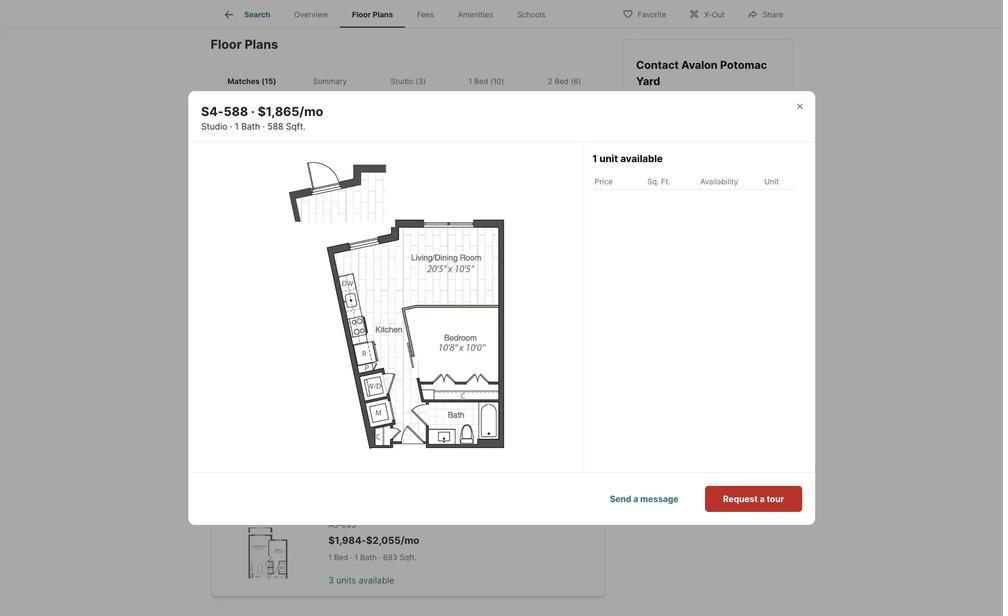 Task type: locate. For each thing, give the bounding box(es) containing it.
bldg-
[[340, 247, 360, 257]]

2 vertical spatial unit
[[335, 302, 350, 313]]

bed inside "tab"
[[555, 76, 569, 86]]

·
[[251, 104, 255, 119], [230, 121, 232, 132], [263, 121, 265, 132], [354, 182, 356, 191], [382, 182, 384, 191], [354, 280, 356, 289], [382, 280, 384, 289], [350, 553, 352, 562], [379, 553, 381, 562]]

2 horizontal spatial bed
[[555, 76, 569, 86]]

(6)
[[571, 76, 581, 86]]

sq. ft.
[[648, 177, 671, 186]]

send a message
[[610, 494, 679, 505]]

bed inside tab
[[474, 76, 488, 86]]

271-
[[709, 175, 728, 186]]

floor plans down the 'search' link
[[211, 37, 278, 52]]

(844) 271-7072 button
[[636, 168, 780, 194]]

1 horizontal spatial 588
[[268, 121, 284, 132]]

bed down $1,984-
[[334, 553, 348, 562]]

out
[[712, 10, 725, 19]]

favorite
[[638, 10, 666, 19]]

available for $1,865/mo
[[353, 204, 389, 215]]

$1,885/mo
[[328, 262, 380, 274]]

0 vertical spatial $1,865/mo
[[258, 104, 323, 119]]

available up sq.
[[621, 153, 663, 164]]

sq.
[[648, 177, 659, 186]]

1 horizontal spatial 693
[[383, 553, 398, 562]]

1 horizontal spatial floor plans
[[352, 10, 393, 19]]

request a tour
[[723, 494, 784, 505]]

bed
[[474, 76, 488, 86], [555, 76, 569, 86], [334, 553, 348, 562]]

1 horizontal spatial (3)
[[416, 76, 426, 86]]

2 a from the left
[[760, 494, 765, 505]]

2 tab list from the top
[[211, 66, 606, 97]]

1 vertical spatial studio (3)
[[211, 118, 259, 130]]

$1,865/mo inside s4-588 · $1,865/mo studio · 1 bath · 588 sqft.
[[258, 104, 323, 119]]

1 horizontal spatial studio (3)
[[391, 76, 426, 86]]

0 horizontal spatial $1,865/mo
[[258, 104, 323, 119]]

1 vertical spatial unit
[[335, 204, 350, 215]]

0 vertical spatial 588
[[224, 104, 248, 119]]

avalon potomac yard
[[636, 59, 767, 88]]

1 unit available up price
[[593, 153, 663, 164]]

0 horizontal spatial floor plans
[[211, 37, 278, 52]]

avalon
[[682, 59, 718, 72]]

available inside s4-588 · $1,865/mo "dialog"
[[621, 153, 663, 164]]

0 vertical spatial 540
[[376, 247, 390, 257]]

0 vertical spatial (3)
[[416, 76, 426, 86]]

bath
[[241, 121, 260, 132], [364, 182, 380, 191], [364, 280, 380, 289], [360, 553, 377, 562]]

a left tour
[[760, 494, 765, 505]]

plans
[[373, 10, 393, 19], [245, 37, 278, 52]]

amenities
[[458, 10, 493, 19]]

a
[[633, 494, 638, 505], [760, 494, 765, 505]]

$1,944/mo
[[328, 438, 381, 449]]

available down '1 bed · 1 bath · 693 sqft.'
[[359, 575, 395, 586]]

0 horizontal spatial 693
[[342, 521, 356, 530]]

overview
[[294, 10, 328, 19]]

1 horizontal spatial a
[[760, 494, 765, 505]]

$1,865/mo down (15)
[[258, 104, 323, 119]]

available
[[621, 153, 663, 164], [353, 204, 389, 215], [353, 302, 389, 313], [359, 575, 395, 586]]

message
[[640, 494, 679, 505]]

0 vertical spatial floor plans
[[352, 10, 393, 19]]

plans inside floor plans tab
[[373, 10, 393, 19]]

2 vertical spatial 588
[[387, 182, 401, 191]]

693 inside a3-693 $1,984-$2,055/mo
[[342, 521, 356, 530]]

0 vertical spatial tab list
[[211, 0, 566, 28]]

540 down s1-bldg-701-540 $1,885/mo
[[387, 280, 401, 289]]

studio inside studio (3) tab
[[391, 76, 414, 86]]

2 bed (6)
[[548, 76, 581, 86]]

matches (15) tab
[[213, 68, 291, 95]]

(3)
[[416, 76, 426, 86], [244, 118, 259, 130]]

1 vertical spatial plans
[[245, 37, 278, 52]]

bed right 2
[[555, 76, 569, 86]]

0 vertical spatial 693
[[342, 521, 356, 530]]

1 horizontal spatial plans
[[373, 10, 393, 19]]

available down studio · 1 bath · 540 sqft.
[[353, 302, 389, 313]]

1 unit available for $1,865/mo
[[328, 204, 389, 215]]

(15)
[[262, 76, 276, 86]]

x-out button
[[680, 2, 734, 25]]

1 unit available down studio · 1 bath · 540 sqft.
[[328, 302, 389, 313]]

bed left the '(10)'
[[474, 76, 488, 86]]

floor down the 'search' link
[[211, 37, 242, 52]]

1
[[469, 76, 472, 86], [235, 121, 239, 132], [593, 153, 597, 164], [358, 182, 361, 191], [328, 204, 333, 215], [358, 280, 361, 289], [328, 302, 333, 313], [328, 553, 332, 562], [355, 553, 358, 562]]

1 horizontal spatial $1,865/mo
[[328, 164, 380, 176]]

a right send
[[633, 494, 638, 505]]

favorite button
[[613, 2, 676, 25]]

693 up $1,984-
[[342, 521, 356, 530]]

$1,865/mo up studio · 1 bath · 588 sqft. at the top of the page
[[328, 164, 380, 176]]

s4-588 · $1,865/mo studio · 1 bath · 588 sqft.
[[201, 104, 323, 132]]

bed for (10)
[[474, 76, 488, 86]]

540 up $1,885/mo
[[376, 247, 390, 257]]

0 horizontal spatial floor
[[211, 37, 242, 52]]

floor right overview
[[352, 10, 371, 19]]

0 horizontal spatial a
[[633, 494, 638, 505]]

1 tab list from the top
[[211, 0, 566, 28]]

0 vertical spatial 1 unit available
[[593, 153, 663, 164]]

ft.
[[661, 177, 671, 186]]

floor plans left fees
[[352, 10, 393, 19]]

1 horizontal spatial bed
[[474, 76, 488, 86]]

1 bed (10) tab
[[447, 68, 526, 95]]

search
[[244, 10, 270, 19]]

693 down $2,055/mo
[[383, 553, 398, 562]]

available down studio · 1 bath · 588 sqft. at the top of the page
[[353, 204, 389, 215]]

unit down studio · 1 bath · 588 sqft. at the top of the page
[[335, 204, 350, 215]]

2 vertical spatial 1 unit available
[[328, 302, 389, 313]]

0 vertical spatial plans
[[373, 10, 393, 19]]

plans left fees
[[373, 10, 393, 19]]

availability
[[700, 177, 738, 186]]

schools
[[517, 10, 546, 19]]

sqft.
[[286, 121, 305, 132], [403, 182, 420, 191], [403, 280, 420, 289], [400, 553, 417, 562]]

0 vertical spatial floor
[[352, 10, 371, 19]]

0 horizontal spatial bed
[[334, 553, 348, 562]]

1 vertical spatial 693
[[383, 553, 398, 562]]

bed for ·
[[334, 553, 348, 562]]

0 horizontal spatial plans
[[245, 37, 278, 52]]

overview tab
[[282, 2, 340, 28]]

1 vertical spatial tab list
[[211, 66, 606, 97]]

1 vertical spatial 540
[[387, 280, 401, 289]]

floor
[[352, 10, 371, 19], [211, 37, 242, 52]]

1 a from the left
[[633, 494, 638, 505]]

540
[[376, 247, 390, 257], [387, 280, 401, 289]]

0 horizontal spatial studio (3)
[[211, 118, 259, 130]]

share
[[763, 10, 783, 19]]

1 horizontal spatial floor
[[352, 10, 371, 19]]

2 bed (6) tab
[[526, 68, 604, 95]]

2 horizontal spatial 588
[[387, 182, 401, 191]]

tab list containing matches (15)
[[211, 66, 606, 97]]

1 unit available down studio · 1 bath · 588 sqft. at the top of the page
[[328, 204, 389, 215]]

1 vertical spatial 1 unit available
[[328, 204, 389, 215]]

bath inside s4-588 · $1,865/mo studio · 1 bath · 588 sqft.
[[241, 121, 260, 132]]

unit up price
[[600, 153, 618, 164]]

studio (3) inside studio (3) tab
[[391, 76, 426, 86]]

a for request
[[760, 494, 765, 505]]

floor plans
[[352, 10, 393, 19], [211, 37, 278, 52]]

$2,055/mo
[[366, 535, 420, 547]]

summary tab
[[291, 68, 369, 95]]

1 inside s4-588 · $1,865/mo studio · 1 bath · 588 sqft.
[[235, 121, 239, 132]]

unit
[[600, 153, 618, 164], [335, 204, 350, 215], [335, 302, 350, 313]]

matches (15)
[[227, 76, 276, 86]]

3 units available
[[328, 575, 395, 586]]

0 vertical spatial unit
[[600, 153, 618, 164]]

1 unit available
[[593, 153, 663, 164], [328, 204, 389, 215], [328, 302, 389, 313]]

available for $1,885/mo
[[353, 302, 389, 313]]

studio
[[391, 76, 414, 86], [211, 118, 242, 130], [201, 121, 228, 132], [328, 182, 352, 191], [328, 280, 352, 289]]

693
[[342, 521, 356, 530], [383, 553, 398, 562]]

1 vertical spatial $1,865/mo
[[328, 164, 380, 176]]

unit inside s4-588 · $1,865/mo "dialog"
[[600, 153, 618, 164]]

plans down search
[[245, 37, 278, 52]]

s4 588 image
[[210, 155, 575, 459], [229, 157, 302, 208]]

matches
[[227, 76, 260, 86]]

tab list
[[211, 0, 566, 28], [211, 66, 606, 97]]

588
[[224, 104, 248, 119], [268, 121, 284, 132], [387, 182, 401, 191]]

studio (3)
[[391, 76, 426, 86], [211, 118, 259, 130]]

0 horizontal spatial (3)
[[244, 118, 259, 130]]

unit down studio · 1 bath · 540 sqft.
[[335, 302, 350, 313]]

0 vertical spatial studio (3)
[[391, 76, 426, 86]]

studio for $1,865/mo
[[328, 182, 352, 191]]

$1,865/mo
[[258, 104, 323, 119], [328, 164, 380, 176]]

summary
[[313, 76, 347, 86]]



Task type: describe. For each thing, give the bounding box(es) containing it.
a3-
[[328, 521, 342, 530]]

request a tour button
[[705, 486, 802, 513]]

2
[[548, 76, 553, 86]]

request
[[723, 494, 758, 505]]

s4 588 image inside s4-588 · $1,865/mo "dialog"
[[210, 155, 575, 459]]

unit for $1,865/mo
[[335, 204, 350, 215]]

(3) inside tab
[[416, 76, 426, 86]]

fees
[[417, 10, 434, 19]]

studio · 1 bath · 540 sqft.
[[328, 280, 420, 289]]

contact
[[636, 59, 682, 72]]

7072
[[728, 175, 749, 186]]

s4-588 · $1,865/mo dialog
[[162, 91, 815, 526]]

tour
[[767, 494, 784, 505]]

send
[[610, 494, 632, 505]]

share button
[[739, 2, 793, 25]]

a3-693 $1,984-$2,055/mo
[[328, 521, 420, 547]]

s1-bldg-701-540 $1,885/mo
[[328, 247, 390, 274]]

1 vertical spatial 588
[[268, 121, 284, 132]]

floor inside tab
[[352, 10, 371, 19]]

bed for (6)
[[555, 76, 569, 86]]

unit
[[765, 177, 779, 186]]

$1,944/mo button
[[211, 413, 606, 500]]

fees tab
[[405, 2, 446, 28]]

potomac
[[720, 59, 767, 72]]

a for send
[[633, 494, 638, 505]]

540 inside s1-bldg-701-540 $1,885/mo
[[376, 247, 390, 257]]

search link
[[223, 8, 270, 21]]

1 bed · 1 bath · 693 sqft.
[[328, 553, 417, 562]]

unit for $1,885/mo
[[335, 302, 350, 313]]

studio for $1,885/mo
[[328, 280, 352, 289]]

price
[[595, 177, 613, 186]]

floor plans tab
[[340, 2, 405, 28]]

1 unit available inside s4-588 · $1,865/mo "dialog"
[[593, 153, 663, 164]]

1 inside 1 bed (10) tab
[[469, 76, 472, 86]]

units
[[336, 575, 356, 586]]

a3 693 image
[[229, 528, 302, 579]]

1 bed (10)
[[469, 76, 504, 86]]

1 vertical spatial (3)
[[244, 118, 259, 130]]

1 vertical spatial floor plans
[[211, 37, 278, 52]]

0 horizontal spatial 588
[[224, 104, 248, 119]]

1 unit available for $1,885/mo
[[328, 302, 389, 313]]

(844) 271-7072 link
[[636, 168, 780, 194]]

3
[[328, 575, 334, 586]]

studio inside s4-588 · $1,865/mo studio · 1 bath · 588 sqft.
[[201, 121, 228, 132]]

studio for summary
[[391, 76, 414, 86]]

tab list containing search
[[211, 0, 566, 28]]

$1,984-
[[328, 535, 366, 547]]

(844)
[[683, 175, 707, 186]]

701-
[[360, 247, 376, 257]]

amenities tab
[[446, 2, 505, 28]]

yard
[[636, 75, 660, 88]]

schools tab
[[505, 2, 558, 28]]

available for $1,984-$2,055/mo
[[359, 575, 395, 586]]

(10)
[[491, 76, 504, 86]]

studio · 1 bath · 588 sqft.
[[328, 182, 420, 191]]

x-out
[[704, 10, 725, 19]]

x-
[[704, 10, 712, 19]]

studio (3) tab
[[369, 68, 447, 95]]

sqft. inside s4-588 · $1,865/mo studio · 1 bath · 588 sqft.
[[286, 121, 305, 132]]

floor plans inside tab
[[352, 10, 393, 19]]

s4-
[[201, 104, 224, 119]]

s1-
[[328, 247, 340, 257]]

(844) 271-7072
[[683, 175, 749, 186]]

a1 661 image
[[229, 431, 302, 482]]

1 vertical spatial floor
[[211, 37, 242, 52]]

send a message button
[[592, 486, 697, 513]]



Task type: vqa. For each thing, say whether or not it's contained in the screenshot.
sq
no



